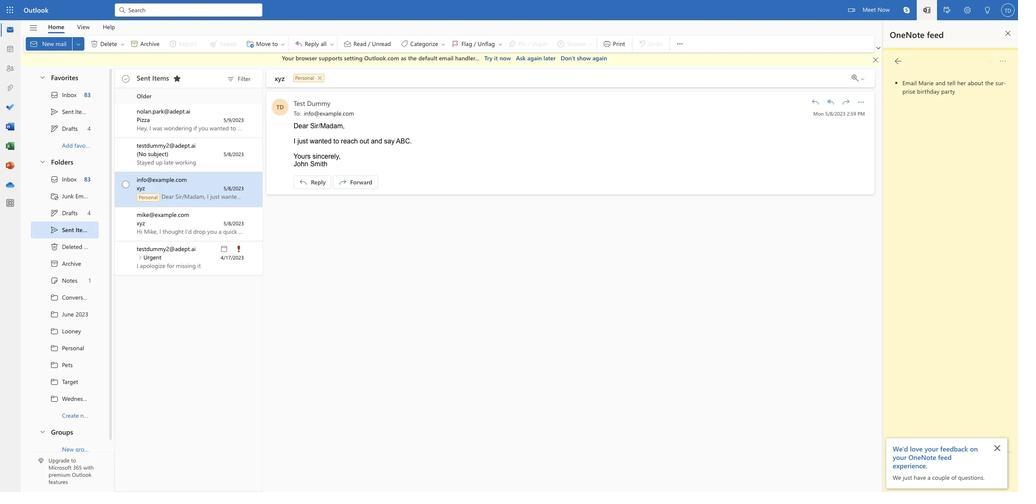 Task type: locate. For each thing, give the bounding box(es) containing it.

[[812, 98, 820, 106], [299, 178, 308, 186]]

xyz down mike@example.com
[[137, 219, 145, 227]]

 button inside groups 'tree item'
[[35, 424, 49, 440]]

 for  wednesday
[[50, 395, 59, 403]]

 up " pets"
[[50, 344, 59, 352]]

1  tree item from the top
[[31, 289, 99, 306]]

2 4 from the top
[[88, 209, 91, 217]]

 right 
[[861, 76, 866, 81]]

1 vertical spatial sent
[[62, 108, 74, 116]]

onedrive image
[[6, 181, 14, 190]]

 down 
[[50, 293, 59, 302]]

add left favorite
[[62, 141, 73, 149]]

2  from the top
[[50, 310, 59, 319]]

0 vertical spatial 
[[842, 98, 851, 106]]

pizza
[[137, 115, 150, 124]]

 archive down  tree item
[[50, 259, 81, 268]]

filter
[[238, 75, 251, 83]]

1 vertical spatial to
[[334, 137, 339, 145]]

again inside button
[[528, 54, 542, 62]]

1 vertical spatial  button
[[855, 95, 869, 109]]

 button
[[892, 461, 906, 475]]

0 vertical spatial 
[[130, 40, 139, 48]]

0 vertical spatial 
[[50, 124, 59, 133]]

4 inside favorites tree
[[88, 125, 91, 133]]

/ inside  read / unread
[[368, 40, 371, 48]]

1  sent items from the top
[[50, 107, 89, 116]]

1 vertical spatial testdummy2@adept.ai
[[137, 245, 196, 253]]

default
[[419, 54, 438, 62]]

favorites tree
[[31, 66, 99, 154]]

2  from the top
[[50, 226, 59, 234]]

2  button from the top
[[35, 154, 49, 170]]

 reply all 
[[295, 40, 335, 48]]

 tree item up deleted
[[31, 221, 99, 238]]

select a conversation checkbox down older
[[117, 104, 137, 122]]

personal inside the message list 'list box'
[[139, 194, 158, 200]]


[[50, 192, 59, 200]]

love
[[911, 445, 923, 453]]

 tree item
[[31, 103, 99, 120], [31, 221, 99, 238]]

1 vertical spatial 
[[50, 243, 59, 251]]

0 horizontal spatial 
[[318, 76, 323, 81]]

items left "" button
[[152, 73, 169, 82]]

0 horizontal spatial 
[[50, 243, 59, 251]]

2 horizontal spatial personal
[[295, 74, 314, 81]]

1 horizontal spatial  button
[[869, 54, 884, 66]]

 inbox down favorites tree item
[[50, 91, 77, 99]]

1 horizontal spatial info@example.com
[[304, 109, 354, 117]]

 new mail
[[30, 40, 67, 48]]

2 horizontal spatial to
[[334, 137, 339, 145]]

prise
[[903, 79, 1007, 95]]

83 up  junk email
[[84, 175, 91, 183]]

i down dear
[[294, 137, 296, 145]]

1 vertical spatial 
[[50, 209, 59, 217]]

premium features image
[[38, 458, 44, 464]]

onenote inside region
[[890, 29, 925, 40]]

new up upgrade at the left bottom of page
[[62, 445, 74, 453]]

 inside button
[[827, 98, 836, 106]]

 button
[[978, 0, 999, 22]]

1 horizontal spatial it
[[495, 54, 498, 62]]

to right 'move'
[[273, 40, 278, 48]]

the right as
[[408, 54, 417, 62]]

outlook right premium
[[72, 471, 91, 478]]

1 horizontal spatial to
[[273, 40, 278, 48]]

personal inside  personal
[[62, 344, 84, 352]]

outlook banner
[[0, 0, 1019, 22]]

 inside  reply all 
[[295, 40, 303, 48]]

 button inside tags group
[[497, 37, 504, 51]]

to inside  move to 
[[273, 40, 278, 48]]

feed up  at bottom right
[[939, 453, 952, 462]]

Select a conversation checkbox
[[117, 104, 137, 122], [117, 172, 137, 190]]

xyz for info@example.com
[[137, 184, 145, 192]]

1 vertical spatial just
[[904, 474, 913, 482]]

tab list containing home
[[42, 20, 122, 33]]

 tree item up junk
[[31, 171, 99, 188]]

 inside button
[[842, 98, 851, 106]]

modified : 11:29 am
[[922, 481, 977, 487]]


[[235, 245, 243, 253]]

1  from the top
[[50, 91, 59, 99]]

to down new group
[[71, 457, 76, 464]]

1 inbox from the top
[[62, 91, 77, 99]]

items inside favorites tree
[[75, 108, 89, 116]]

1 vertical spatial  drafts
[[50, 209, 78, 217]]

2 testdummy2@adept.ai from the top
[[137, 245, 196, 253]]

1 vertical spatial 
[[50, 226, 59, 234]]

items
[[152, 73, 169, 82], [75, 108, 89, 116], [76, 226, 90, 234], [84, 243, 98, 251]]

2023
[[76, 310, 88, 318]]

onenote feed region
[[858, 20, 1019, 492], [884, 20, 1019, 492]]

 inside  delete 
[[120, 42, 125, 47]]

none text field inside email message element
[[294, 109, 808, 117]]

people image
[[6, 65, 14, 73]]

1 vertical spatial new
[[62, 445, 74, 453]]

to left reach
[[334, 137, 339, 145]]

0 horizontal spatial archive
[[62, 260, 81, 268]]

outlook inside banner
[[24, 5, 49, 14]]

 inside the message list 'list box'
[[122, 181, 130, 188]]

email message element
[[266, 91, 875, 194]]


[[873, 56, 880, 63], [318, 76, 323, 81]]

1 horizontal spatial just
[[904, 474, 913, 482]]

 tree item down the  notes
[[31, 289, 99, 306]]

0 vertical spatial  sent items
[[50, 107, 89, 116]]

to
[[273, 40, 278, 48], [334, 137, 339, 145], [71, 457, 76, 464]]

2 vertical spatial sent
[[62, 226, 74, 234]]

0 horizontal spatial 
[[676, 40, 685, 48]]

xyz down stayed
[[137, 184, 145, 192]]

 tree item
[[31, 188, 99, 205]]

 
[[852, 75, 866, 81]]

4
[[88, 125, 91, 133], [88, 209, 91, 217]]

sent up  tree item
[[62, 226, 74, 234]]

message list section
[[115, 67, 263, 492]]

add for add a note
[[905, 81, 915, 89]]

sent inside favorites tree
[[62, 108, 74, 116]]

1 vertical spatial  tree item
[[31, 221, 99, 238]]

1 vertical spatial 
[[318, 76, 323, 81]]

0 vertical spatial personal
[[295, 74, 314, 81]]

sent right the 
[[137, 73, 150, 82]]

 left 
[[441, 42, 446, 47]]

inbox down favorites tree item
[[62, 91, 77, 99]]

personal down browser
[[295, 74, 314, 81]]

drafts for second '' tree item from the bottom
[[62, 125, 78, 133]]

 button
[[840, 95, 853, 109]]

 right unflag
[[498, 42, 503, 47]]

0 vertical spatial  button
[[869, 54, 884, 66]]


[[344, 40, 352, 48]]

 up mon
[[812, 98, 820, 106]]

outlook link
[[24, 0, 49, 20]]


[[877, 46, 881, 50]]

select a conversation checkbox for 5/8/2023
[[117, 207, 137, 225]]

1 select a conversation checkbox from the top
[[117, 207, 137, 225]]

word image
[[6, 123, 14, 131]]

2 again from the left
[[593, 54, 608, 62]]

archive up sent items 
[[140, 40, 160, 48]]

 inside favorites tree
[[50, 91, 59, 99]]

 tree item up add favorite on the top left
[[31, 120, 99, 137]]

 tree item
[[31, 238, 99, 255]]

and inside email marie and tell her about the sur prise birthday party
[[936, 79, 946, 87]]

1  button from the top
[[35, 69, 49, 85]]

5/8/2023 for info@example.com
[[224, 185, 244, 191]]

just inside email message element
[[298, 137, 308, 145]]

don't
[[561, 54, 576, 62]]

 for  looney
[[50, 327, 59, 335]]

archive down deleted
[[62, 260, 81, 268]]

email right junk
[[75, 192, 89, 200]]

(no
[[137, 150, 146, 158]]

your
[[925, 445, 939, 453], [893, 453, 907, 462]]

 down supports
[[318, 76, 323, 81]]

0 vertical spatial select a conversation checkbox
[[117, 104, 137, 122]]

2  button from the left
[[119, 37, 126, 51]]

0 horizontal spatial i
[[137, 262, 138, 270]]

a inside onenote feed region
[[917, 81, 920, 89]]


[[118, 6, 127, 14]]

personal down looney
[[62, 344, 84, 352]]

0 horizontal spatial  button
[[73, 37, 84, 51]]

 down 
[[50, 209, 59, 217]]

and left tell
[[936, 79, 946, 87]]

1 horizontal spatial  button
[[119, 37, 126, 51]]

the
[[408, 54, 417, 62], [986, 79, 995, 87]]

 for 
[[50, 293, 59, 302]]

mike@example.com
[[137, 210, 189, 219]]

2  from the top
[[122, 181, 130, 188]]

 button for 
[[119, 37, 126, 51]]

0 horizontal spatial a
[[917, 81, 920, 89]]

0 vertical spatial 
[[50, 107, 59, 116]]

 button left folders on the top of the page
[[35, 154, 49, 170]]

0 horizontal spatial info@example.com
[[137, 175, 187, 183]]

 archive right 'delete'
[[130, 40, 160, 48]]

up
[[156, 158, 163, 166]]

0 horizontal spatial 
[[50, 259, 59, 268]]

 inside favorites tree
[[50, 124, 59, 133]]

we
[[893, 474, 902, 482]]

 down favorites tree item
[[50, 91, 59, 99]]

 left looney
[[50, 327, 59, 335]]

 drafts down  tree item
[[50, 209, 78, 217]]

help
[[103, 23, 115, 31]]

reply left "all"
[[305, 40, 319, 48]]

your
[[282, 54, 294, 62]]

0 vertical spatial 
[[90, 40, 99, 48]]

 button left "favorites"
[[35, 69, 49, 85]]

info@example.com up sir/madam,
[[304, 109, 354, 117]]

7  from the top
[[50, 395, 59, 403]]

 inbox up  tree item
[[50, 175, 77, 183]]

tags group
[[339, 35, 595, 52]]

don't show again
[[561, 54, 608, 62]]

feed inside we'd love your feedback on your onenote feed experience. we just have a couple of questions.
[[939, 453, 952, 462]]

 sent items inside favorites tree
[[50, 107, 89, 116]]

None text field
[[294, 109, 808, 117]]

 deleted items
[[50, 243, 98, 251]]

styles toolbar toolbar
[[889, 461, 1014, 475]]

 wednesday
[[50, 395, 92, 403]]

flag
[[462, 40, 473, 48]]

1 horizontal spatial 
[[90, 40, 99, 48]]

reply inside  reply all 
[[305, 40, 319, 48]]


[[852, 75, 859, 81]]

2  drafts from the top
[[50, 209, 78, 217]]

items for 2nd  tree item from the bottom of the onenote feed application
[[75, 108, 89, 116]]

categorize
[[411, 40, 439, 48]]

 up  tree item
[[50, 226, 59, 234]]

excel image
[[6, 142, 14, 151]]

just inside we'd love your feedback on your onenote feed experience. we just have a couple of questions.
[[904, 474, 913, 482]]

/ inside  flag / unflag 
[[474, 40, 477, 48]]

 drafts for second '' tree item from the top
[[50, 209, 78, 217]]

a right have
[[928, 474, 931, 482]]

and inside email message element
[[371, 137, 383, 145]]

 button inside folders tree item
[[35, 154, 49, 170]]

xyz
[[275, 74, 285, 83], [137, 184, 145, 192], [137, 219, 145, 227]]

 for  personal
[[50, 344, 59, 352]]

dear
[[294, 122, 309, 129]]

1 horizontal spatial add
[[905, 81, 915, 89]]

1 horizontal spatial 
[[873, 56, 880, 63]]

 tree item down junk
[[31, 205, 99, 221]]

1 horizontal spatial /
[[474, 40, 477, 48]]

 for  reply
[[299, 178, 308, 186]]

reply inside  reply
[[311, 178, 326, 186]]

 right 'delete'
[[120, 42, 125, 47]]

2 83 from the top
[[84, 175, 91, 183]]

 down the  in the right of the page
[[873, 56, 880, 63]]

3  button from the left
[[497, 37, 504, 51]]

the inside email marie and tell her about the sur prise birthday party
[[986, 79, 995, 87]]

1 horizontal spatial outlook
[[72, 471, 91, 478]]

1 vertical spatial  button
[[316, 74, 324, 82]]

 drafts up add favorite tree item
[[50, 124, 78, 133]]

1 horizontal spatial 
[[858, 98, 866, 106]]

2 vertical spatial xyz
[[137, 219, 145, 227]]

1 vertical spatial email
[[75, 192, 89, 200]]

0 horizontal spatial personal
[[62, 344, 84, 352]]

1 vertical spatial a
[[928, 474, 931, 482]]


[[50, 107, 59, 116], [50, 226, 59, 234]]

drafts inside favorites tree
[[62, 125, 78, 133]]

 button
[[825, 95, 838, 109]]

2 onenote feed region from the left
[[884, 20, 1019, 492]]

0 horizontal spatial  button
[[316, 74, 324, 82]]

 right "all"
[[330, 42, 335, 47]]

 button
[[170, 72, 184, 85]]

1  from the top
[[50, 124, 59, 133]]

 button inside favorites tree item
[[35, 69, 49, 85]]

 inside email message element
[[858, 98, 866, 106]]

4  from the top
[[50, 344, 59, 352]]

 inside button
[[812, 98, 820, 106]]

i for i apologize for missing it
[[137, 262, 138, 270]]


[[896, 58, 902, 65]]

1  from the top
[[50, 293, 59, 302]]

new inside  new mail
[[42, 40, 54, 48]]

none text field containing to:
[[294, 109, 808, 117]]

we'd
[[893, 445, 909, 453]]

1 83 from the top
[[84, 91, 91, 99]]

1 vertical spatial i
[[137, 262, 138, 270]]

 up your
[[281, 42, 286, 47]]

1 vertical spatial 83
[[84, 175, 91, 183]]

 tree item up  personal
[[31, 323, 99, 340]]

it right the try at the top of the page
[[495, 54, 498, 62]]

0 vertical spatial info@example.com
[[304, 109, 354, 117]]

5/8/2023 inside email message element
[[826, 110, 846, 117]]

0 vertical spatial testdummy2@adept.ai
[[137, 141, 196, 149]]

1 vertical spatial 4
[[88, 209, 91, 217]]

 button
[[892, 54, 906, 68]]

 left folders on the top of the page
[[39, 158, 46, 165]]

party
[[942, 87, 956, 95]]

2:59
[[848, 110, 857, 117]]

0 horizontal spatial /
[[368, 40, 371, 48]]

Search notes text field
[[904, 58, 998, 67]]

 tree item up  target
[[31, 357, 99, 373]]

reply down smith
[[311, 178, 326, 186]]

 tree item up  looney
[[31, 306, 99, 323]]

 inside  tree item
[[50, 243, 59, 251]]

again inside button
[[593, 54, 608, 62]]

email inside email marie and tell her about the sur prise birthday party
[[903, 79, 918, 87]]

new left mail
[[42, 40, 54, 48]]

2 / from the left
[[474, 40, 477, 48]]

personal up mike@example.com
[[139, 194, 158, 200]]

 tree item down  looney
[[31, 340, 99, 357]]

2 select a conversation checkbox from the top
[[117, 241, 137, 259]]

select a conversation checkbox for nolan.park@adept.ai
[[117, 104, 137, 122]]

0 vertical spatial  button
[[672, 35, 689, 52]]

 button left groups
[[35, 424, 49, 440]]

1 horizontal spatial 
[[842, 98, 851, 106]]

1 vertical spatial personal
[[139, 194, 158, 200]]

 inside  delete 
[[90, 40, 99, 48]]

testdummy2@adept.ai up subject)
[[137, 141, 196, 149]]

1  inbox from the top
[[50, 91, 77, 99]]


[[90, 40, 99, 48], [50, 243, 59, 251]]

/ for 
[[368, 40, 371, 48]]

5  from the top
[[50, 361, 59, 369]]

2  from the top
[[50, 209, 59, 217]]

5/8/2023
[[826, 110, 846, 117], [224, 151, 244, 157], [224, 185, 244, 191], [224, 220, 244, 227]]


[[50, 91, 59, 99], [50, 175, 59, 183]]

1 horizontal spatial 
[[827, 98, 836, 106]]

and right out
[[371, 137, 383, 145]]

add right 
[[905, 81, 915, 89]]

try
[[485, 54, 493, 62]]

0 horizontal spatial your
[[893, 453, 907, 462]]

your up  at the right of the page
[[893, 453, 907, 462]]

handler...
[[455, 54, 480, 62]]

2  inbox from the top
[[50, 175, 77, 183]]

0 vertical spatial  inbox
[[50, 91, 77, 99]]

0 horizontal spatial it
[[198, 262, 201, 270]]

 tree item down  target
[[31, 390, 99, 407]]

2  sent items from the top
[[50, 226, 90, 234]]

1 horizontal spatial 
[[130, 40, 139, 48]]

reply for 
[[311, 178, 326, 186]]

 for second '' tree item from the bottom
[[50, 124, 59, 133]]

 button down the  in the right of the page
[[869, 54, 884, 66]]

0 vertical spatial  drafts
[[50, 124, 78, 133]]

testdummy2@adept.ai up urgent
[[137, 245, 196, 253]]

 right 'delete'
[[130, 40, 139, 48]]

1 horizontal spatial a
[[928, 474, 931, 482]]

i inside 'list box'
[[137, 262, 138, 270]]

0 vertical spatial 
[[812, 98, 820, 106]]

a
[[917, 81, 920, 89], [928, 474, 931, 482]]

 inside select all messages option
[[122, 75, 130, 83]]

 tree item
[[31, 255, 99, 272]]

0 vertical spatial i
[[294, 137, 296, 145]]

xyz down your
[[275, 74, 285, 83]]

archive inside move & delete group
[[140, 40, 160, 48]]

1 vertical spatial it
[[198, 262, 201, 270]]

Select all messages checkbox
[[120, 73, 132, 85]]

 inside tree item
[[50, 259, 59, 268]]

 inside "personal "
[[318, 76, 323, 81]]

 left pets
[[50, 361, 59, 369]]

again
[[528, 54, 542, 62], [593, 54, 608, 62]]

home
[[48, 23, 64, 31]]

1 drafts from the top
[[62, 125, 78, 133]]

2 vertical spatial  button
[[35, 424, 49, 440]]

1 horizontal spatial archive
[[140, 40, 160, 48]]

 tree item down pets
[[31, 373, 99, 390]]

2  tree item from the top
[[31, 205, 99, 221]]

to do image
[[6, 103, 14, 112]]

 inside groups 'tree item'
[[39, 429, 46, 435]]

2 drafts from the top
[[62, 209, 78, 217]]

3  from the top
[[50, 327, 59, 335]]

1 vertical spatial add
[[62, 141, 73, 149]]

it right missing
[[198, 262, 201, 270]]

feed inside region
[[928, 29, 945, 40]]

tab list
[[42, 20, 122, 33]]

2 select a conversation checkbox from the top
[[117, 172, 137, 190]]

items inside  deleted items
[[84, 243, 98, 251]]

0 horizontal spatial to
[[71, 457, 76, 464]]

pets
[[62, 361, 73, 369]]

drafts up add favorite tree item
[[62, 125, 78, 133]]

tree
[[31, 171, 108, 424]]

new
[[42, 40, 54, 48], [62, 445, 74, 453]]

1  from the top
[[122, 75, 130, 83]]

1 horizontal spatial i
[[294, 137, 296, 145]]

 button
[[897, 0, 918, 20]]

missing
[[176, 262, 196, 270]]


[[965, 7, 972, 14]]

 tree item
[[31, 86, 99, 103], [31, 171, 99, 188]]

email right 
[[903, 79, 918, 87]]

move
[[256, 40, 271, 48]]

1 vertical spatial  tree item
[[31, 171, 99, 188]]

 up add favorite tree item
[[50, 124, 59, 133]]

 sent items down favorites tree item
[[50, 107, 89, 116]]

 left deleted
[[50, 243, 59, 251]]

new inside tree item
[[62, 445, 74, 453]]

add inside add favorite tree item
[[62, 141, 73, 149]]

 left june
[[50, 310, 59, 319]]

older heading
[[115, 88, 263, 104]]

 inside  categorize 
[[441, 42, 446, 47]]

groups tree item
[[31, 424, 99, 441]]

Search for email, meetings, files and more. field
[[128, 5, 258, 14]]

 button right 'delete'
[[119, 37, 126, 51]]

1 vertical spatial 
[[50, 259, 59, 268]]

 button for 
[[73, 37, 84, 51]]

items up  deleted items
[[76, 226, 90, 234]]

2  from the top
[[50, 175, 59, 183]]

stayed
[[137, 158, 154, 166]]

1  drafts from the top
[[50, 124, 78, 133]]

1 vertical spatial feed
[[939, 453, 952, 462]]

 inside tree
[[50, 209, 59, 217]]

add for add favorite
[[62, 141, 73, 149]]

5/8/2023 for testdummy2@adept.ai
[[224, 151, 244, 157]]

 button for 
[[497, 37, 504, 51]]

mon
[[814, 110, 824, 117]]

0 horizontal spatial and
[[371, 137, 383, 145]]

1 vertical spatial 
[[339, 178, 347, 186]]

as
[[401, 54, 407, 62]]

add inside onenote feed region
[[905, 81, 915, 89]]

0 vertical spatial feed
[[928, 29, 945, 40]]

tab list inside onenote feed application
[[42, 20, 122, 33]]

 up 2:59
[[842, 98, 851, 106]]

1 again from the left
[[528, 54, 542, 62]]

 for  delete 
[[90, 40, 99, 48]]

Select a conversation checkbox
[[117, 207, 137, 225], [117, 241, 137, 259]]

onenote feed application
[[0, 0, 1019, 492]]

tree inside onenote feed application
[[31, 171, 108, 424]]

1  button from the left
[[73, 37, 84, 51]]

the left sur
[[986, 79, 995, 87]]

1 vertical spatial  tree item
[[31, 205, 99, 221]]

11:29
[[950, 481, 965, 487]]

0 vertical spatial drafts
[[62, 125, 78, 133]]

say
[[384, 137, 395, 145]]

3  button from the top
[[35, 424, 49, 440]]

4 inside tree
[[88, 209, 91, 217]]


[[945, 7, 951, 14]]

6  tree item from the top
[[31, 373, 99, 390]]

2  tree item from the top
[[31, 306, 99, 323]]

2 horizontal spatial  button
[[497, 37, 504, 51]]

 up browser
[[295, 40, 303, 48]]

it
[[495, 54, 498, 62], [198, 262, 201, 270]]

archive inside "" tree item
[[62, 260, 81, 268]]

0 vertical spatial select a conversation checkbox
[[117, 207, 137, 225]]

6  from the top
[[50, 378, 59, 386]]

items up favorite
[[75, 108, 89, 116]]

 for 
[[827, 98, 836, 106]]

 pets
[[50, 361, 73, 369]]

0 horizontal spatial outlook
[[24, 5, 49, 14]]

/ right flag
[[474, 40, 477, 48]]

0 vertical spatial 83
[[84, 91, 91, 99]]

1 select a conversation checkbox from the top
[[117, 104, 137, 122]]

info@example.com inside email message element
[[304, 109, 354, 117]]

 drafts inside favorites tree
[[50, 124, 78, 133]]

1 testdummy2@adept.ai from the top
[[137, 141, 196, 149]]

1 vertical spatial select a conversation checkbox
[[117, 241, 137, 259]]

your right love
[[925, 445, 939, 453]]

 tree item down "favorites"
[[31, 86, 99, 103]]

1 vertical spatial the
[[986, 79, 995, 87]]

 tree item
[[31, 289, 99, 306], [31, 306, 99, 323], [31, 323, 99, 340], [31, 340, 99, 357], [31, 357, 99, 373], [31, 373, 99, 390], [31, 390, 99, 407]]

select a conversation checkbox for urgent
[[117, 241, 137, 259]]

0 horizontal spatial just
[[298, 137, 308, 145]]

0 horizontal spatial 
[[295, 40, 303, 48]]

create
[[62, 412, 79, 420]]

0 vertical spatial archive
[[140, 40, 160, 48]]

it inside the message list 'list box'
[[198, 262, 201, 270]]

 button right mail
[[73, 37, 84, 51]]

0 vertical spatial new
[[42, 40, 54, 48]]

 down  target
[[50, 395, 59, 403]]

info@example.com down up
[[137, 175, 187, 183]]

favorites tree item
[[31, 69, 99, 86]]

 left "favorites"
[[39, 74, 46, 81]]

test dummy
[[294, 99, 331, 107]]

archive
[[140, 40, 160, 48], [62, 260, 81, 268]]


[[842, 98, 851, 106], [339, 178, 347, 186]]

smith
[[310, 160, 328, 167]]

 down favorites tree item
[[50, 107, 59, 116]]

tree containing 
[[31, 171, 108, 424]]

1 vertical spatial onenote
[[909, 453, 937, 462]]

 for  target
[[50, 378, 59, 386]]

feed down  dropdown button
[[928, 29, 945, 40]]

select a conversation checkbox containing 
[[117, 172, 137, 190]]

1 vertical spatial  inbox
[[50, 175, 77, 183]]

edit note starting with email marie and tell her about the surprise birthday party main content
[[884, 48, 1019, 492]]

0 horizontal spatial  button
[[672, 35, 689, 52]]

select a conversation checkbox for info@example.com
[[117, 172, 137, 190]]

1 4 from the top
[[88, 125, 91, 133]]

 sent items for 2nd  tree item from the bottom of the onenote feed application
[[50, 107, 89, 116]]

just right we
[[904, 474, 913, 482]]

1 vertical spatial  sent items
[[50, 226, 90, 234]]


[[917, 464, 923, 471]]

1 horizontal spatial and
[[936, 79, 946, 87]]

we'd love your feedback on your onenote feed experience. alert
[[887, 438, 1008, 489]]

mail image
[[6, 26, 14, 34]]

 tree item
[[31, 120, 99, 137], [31, 205, 99, 221]]

 inside  flag / unflag 
[[498, 42, 503, 47]]

/ right 'read'
[[368, 40, 371, 48]]

1 / from the left
[[368, 40, 371, 48]]

1  from the top
[[50, 107, 59, 116]]



Task type: vqa. For each thing, say whether or not it's contained in the screenshot.
Send inside the Button
no



Task type: describe. For each thing, give the bounding box(es) containing it.
5/8/2023 for mike@example.com
[[224, 220, 244, 227]]

all
[[321, 40, 327, 48]]

group
[[75, 445, 91, 453]]

sincerely,
[[313, 153, 341, 160]]

83 inside tree
[[84, 175, 91, 183]]

files image
[[6, 84, 14, 92]]

personal for personal 
[[295, 74, 314, 81]]

 drafts for second '' tree item from the bottom
[[50, 124, 78, 133]]

0 vertical spatial 
[[676, 40, 685, 48]]

 looney
[[50, 327, 81, 335]]

mon 5/8/2023 2:59 pm
[[814, 110, 866, 117]]

 inside  
[[861, 76, 866, 81]]

items for  tree item
[[84, 243, 98, 251]]

create new folder
[[62, 412, 108, 420]]

 junk email
[[50, 192, 89, 200]]

email marie and tell her about the sur prise birthday party
[[903, 79, 1007, 95]]

add favorite tree item
[[31, 137, 99, 154]]

onenote inside we'd love your feedback on your onenote feed experience. we just have a couple of questions.
[[909, 453, 937, 462]]

new
[[80, 412, 91, 420]]

pm
[[858, 110, 866, 117]]

2 inbox from the top
[[62, 175, 77, 183]]

powerpoint image
[[6, 162, 14, 170]]

 flag / unflag 
[[452, 40, 503, 48]]

 inside button
[[873, 56, 880, 63]]

reply for 
[[305, 40, 319, 48]]

info@example.com button
[[304, 109, 354, 117]]

your browser supports setting outlook.com as the default email handler...
[[282, 54, 480, 62]]

 button
[[25, 21, 42, 35]]


[[988, 58, 994, 64]]

7  tree item from the top
[[31, 390, 99, 407]]

 button
[[997, 54, 1010, 68]]

 inside favorites tree item
[[39, 74, 46, 81]]

couple
[[933, 474, 950, 482]]

 archive inside "" tree item
[[50, 259, 81, 268]]

close image
[[995, 445, 1002, 452]]

wednesday
[[62, 395, 92, 403]]

a inside we'd love your feedback on your onenote feed experience. we just have a couple of questions.
[[928, 474, 931, 482]]

 for  june 2023
[[50, 310, 59, 319]]

 for  pets
[[50, 361, 59, 369]]

83 inside favorites tree
[[84, 91, 91, 99]]

Editing note text field
[[894, 79, 1008, 448]]

 target
[[50, 378, 78, 386]]


[[246, 40, 255, 48]]


[[30, 40, 38, 48]]

the for email
[[408, 54, 417, 62]]

 forward
[[339, 178, 373, 186]]

personal for personal
[[139, 194, 158, 200]]

add favorite
[[62, 141, 94, 149]]

/ for 
[[474, 40, 477, 48]]

 button
[[137, 254, 144, 261]]


[[452, 40, 460, 48]]


[[50, 276, 59, 285]]

i apologize for missing it
[[137, 262, 201, 270]]

account manager for test dummy image
[[1002, 3, 1015, 17]]

items inside sent items 
[[152, 73, 169, 82]]

4 for second '' tree item from the top
[[88, 209, 91, 217]]

target
[[62, 378, 78, 386]]

message list list box
[[115, 88, 263, 492]]

sent items heading
[[137, 69, 184, 88]]

looney
[[62, 327, 81, 335]]

left-rail-appbar navigation
[[2, 20, 19, 195]]


[[123, 75, 129, 82]]

to inside upgrade to microsoft 365 with premium outlook features
[[71, 457, 76, 464]]

to:
[[294, 109, 301, 117]]

 for  deleted items
[[50, 243, 59, 251]]

read
[[354, 40, 367, 48]]

 inside favorites tree
[[50, 107, 59, 116]]

4  tree item from the top
[[31, 340, 99, 357]]

 move to 
[[246, 40, 286, 48]]

 delete 
[[90, 40, 125, 48]]

 button for favorites
[[35, 69, 49, 85]]

 button
[[875, 44, 883, 52]]

browser
[[296, 54, 317, 62]]

i for i just wanted to reach out and say abc.
[[294, 137, 296, 145]]

testdummy2@adept.ai for (no subject)
[[137, 141, 196, 149]]

 search field
[[890, 54, 1012, 71]]


[[904, 7, 911, 14]]


[[227, 75, 235, 83]]

 categorize 
[[400, 40, 446, 48]]

reach
[[341, 137, 358, 145]]

move & delete group
[[26, 35, 287, 52]]

info@example.com inside the message list 'list box'
[[137, 175, 187, 183]]

 read / unread
[[344, 40, 391, 48]]

dear sir/madam,
[[294, 122, 345, 129]]

have
[[914, 474, 927, 482]]

the for prise
[[986, 79, 995, 87]]

 for 
[[842, 98, 851, 106]]

marie
[[919, 79, 935, 87]]

it inside button
[[495, 54, 498, 62]]

outlook inside upgrade to microsoft 365 with premium outlook features
[[72, 471, 91, 478]]

junk
[[62, 192, 74, 200]]

ask again later button
[[516, 54, 556, 62]]

 search field
[[115, 0, 263, 19]]

email
[[439, 54, 454, 62]]

folders tree item
[[31, 154, 99, 171]]

show
[[577, 54, 591, 62]]

items for second  tree item from the top of the onenote feed application
[[76, 226, 90, 234]]

of
[[952, 474, 957, 482]]

more apps image
[[6, 199, 14, 208]]

email inside  junk email
[[75, 192, 89, 200]]


[[603, 40, 612, 48]]

 inbox inside favorites tree
[[50, 91, 77, 99]]

to inside email message element
[[334, 137, 339, 145]]

dummy
[[307, 99, 331, 107]]

 for second '' tree item from the top
[[50, 209, 59, 217]]

 inside  reply all 
[[330, 42, 335, 47]]

 archive inside move & delete group
[[130, 40, 160, 48]]

supports
[[319, 54, 343, 62]]

0 vertical spatial xyz
[[275, 74, 285, 83]]

 sent items for second  tree item from the top of the onenote feed application
[[50, 226, 90, 234]]

1  tree item from the top
[[31, 120, 99, 137]]

late
[[164, 158, 174, 166]]

out
[[360, 137, 369, 145]]

deleted
[[62, 243, 82, 251]]

i just wanted to reach out and say abc.
[[294, 137, 412, 145]]


[[173, 74, 181, 83]]

1  tree item from the top
[[31, 86, 99, 103]]

yours sincerely, john smith
[[294, 153, 341, 167]]

 button
[[329, 37, 336, 51]]

inbox inside favorites tree
[[62, 91, 77, 99]]

 menu bar
[[984, 54, 1010, 68]]

sent items 
[[137, 73, 181, 83]]

older
[[137, 92, 152, 100]]

 tree item
[[31, 272, 99, 289]]

upgrade to microsoft 365 with premium outlook features
[[49, 457, 94, 486]]

microsoft
[[49, 464, 72, 471]]

1
[[89, 277, 91, 285]]

experience.
[[893, 462, 928, 470]]

about
[[968, 79, 984, 87]]

drafts for second '' tree item from the top
[[62, 209, 78, 217]]

notes
[[62, 277, 78, 285]]

groups
[[51, 428, 73, 436]]

 for  reply all 
[[295, 40, 303, 48]]

 button
[[809, 95, 823, 109]]

now
[[500, 54, 511, 62]]

view
[[77, 23, 90, 31]]

unread
[[372, 40, 391, 48]]

sent inside sent items 
[[137, 73, 150, 82]]

 button for folders
[[35, 154, 49, 170]]

now
[[878, 5, 890, 14]]


[[892, 81, 899, 88]]

4 for second '' tree item from the bottom
[[88, 125, 91, 133]]


[[137, 254, 144, 261]]

testdummy2@adept.ai for 
[[137, 245, 196, 253]]

yours
[[294, 153, 311, 160]]

 for  forward
[[339, 178, 347, 186]]

2  tree item from the top
[[31, 221, 99, 238]]

1 horizontal spatial your
[[925, 445, 939, 453]]

new group tree item
[[31, 441, 99, 458]]

 inside  move to 
[[281, 42, 286, 47]]

for
[[167, 262, 175, 270]]

create new folder tree item
[[31, 407, 108, 424]]

meet
[[863, 5, 877, 14]]

calendar image
[[6, 45, 14, 54]]

 right mail
[[75, 41, 82, 48]]

birthday
[[918, 87, 940, 95]]

mail
[[56, 40, 67, 48]]

4/17/2023
[[221, 254, 244, 261]]

help button
[[97, 20, 121, 33]]

john
[[294, 160, 309, 167]]

(no subject)
[[137, 150, 168, 158]]

 button for groups
[[35, 424, 49, 440]]

 for 
[[812, 98, 820, 106]]

2  tree item from the top
[[31, 171, 99, 188]]

 button inside email message element
[[855, 95, 869, 109]]

1  tree item from the top
[[31, 103, 99, 120]]

xyz for mike@example.com
[[137, 219, 145, 227]]

don't show again button
[[561, 54, 608, 62]]

 june 2023
[[50, 310, 88, 319]]

3  tree item from the top
[[31, 323, 99, 340]]

 inside folders tree item
[[39, 158, 46, 165]]

5  tree item from the top
[[31, 357, 99, 373]]


[[29, 23, 38, 32]]

test dummy image
[[272, 99, 289, 115]]

 inside move & delete group
[[130, 40, 139, 48]]

1 onenote feed region from the left
[[858, 20, 1019, 492]]



